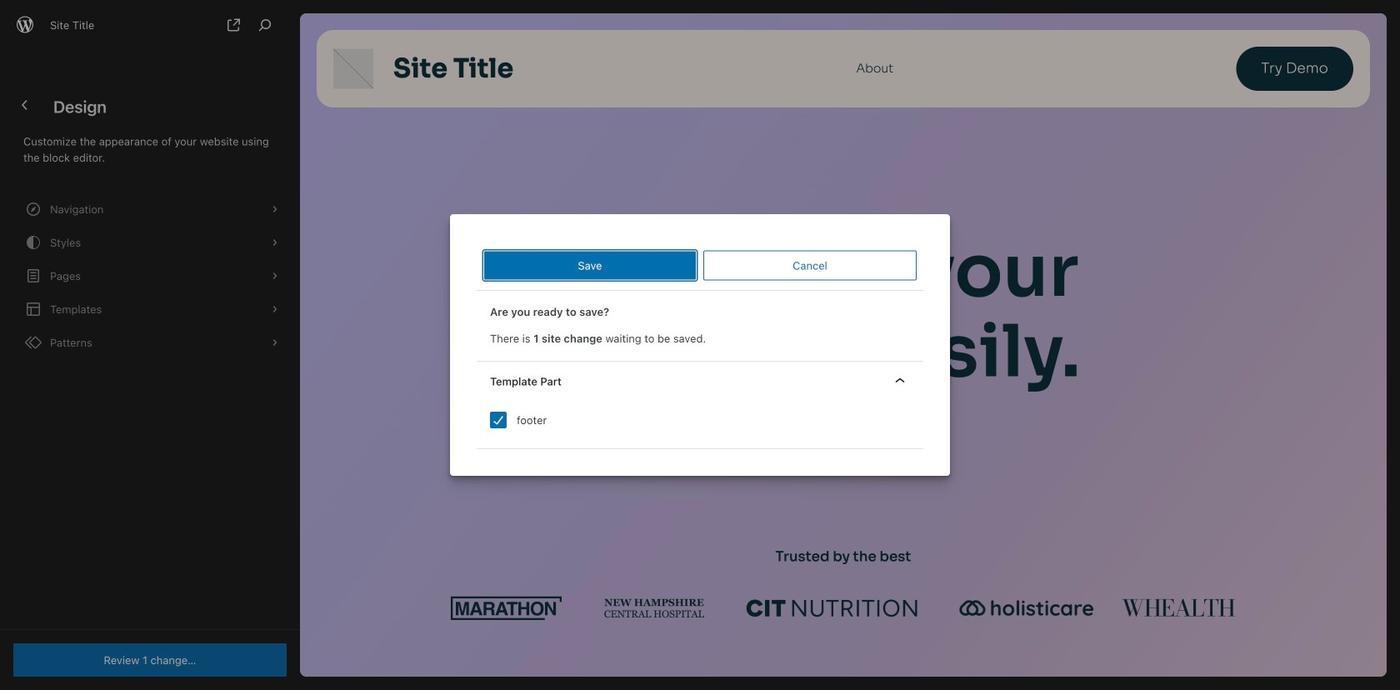 Task type: describe. For each thing, give the bounding box(es) containing it.
view site (opens in a new tab) image
[[224, 15, 244, 35]]



Task type: locate. For each thing, give the bounding box(es) containing it.
open command palette image
[[255, 15, 275, 35]]

list
[[10, 193, 290, 359]]

None checkbox
[[490, 412, 507, 429]]

go to the dashboard image
[[15, 95, 35, 115]]



